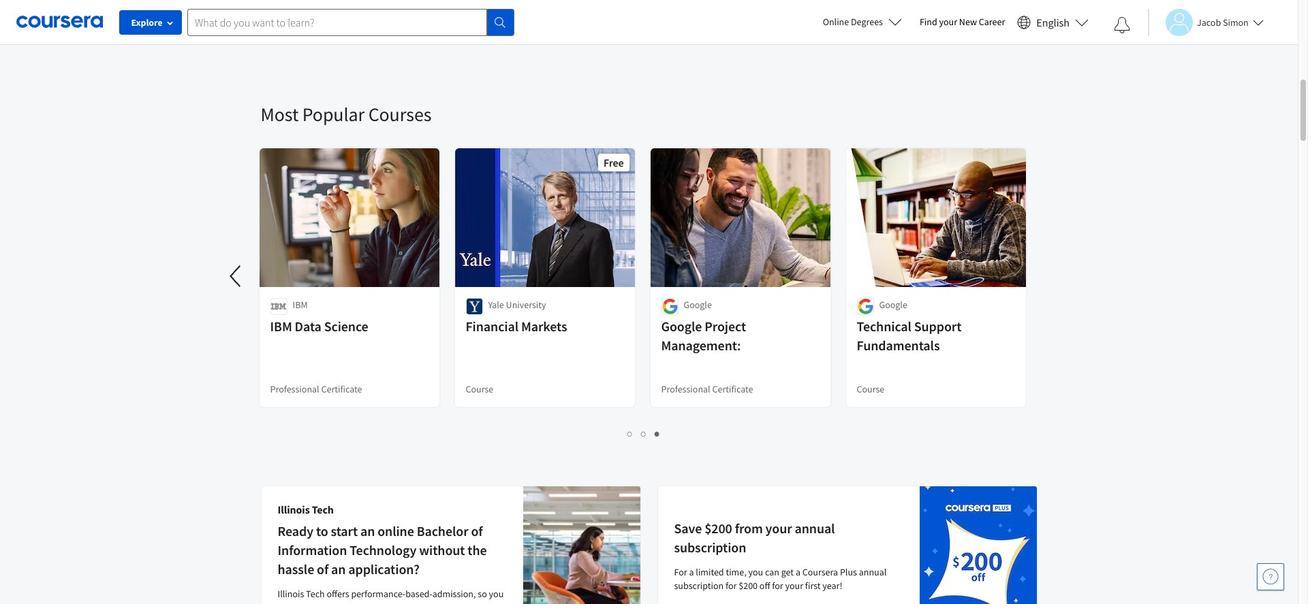Task type: describe. For each thing, give the bounding box(es) containing it.
19
[[750, 35, 761, 48]]

21
[[777, 35, 788, 48]]

simon
[[1223, 16, 1249, 28]]

most popular courses
[[261, 102, 431, 127]]

find
[[920, 16, 937, 28]]

year!
[[822, 580, 842, 593]]

from
[[735, 520, 763, 538]]

illinois for skip
[[278, 589, 304, 601]]

illinois for information
[[278, 503, 310, 517]]

1 for the left 2 button
[[505, 35, 510, 48]]

explore button
[[119, 10, 182, 35]]

can inside the for a limited time, you can get a coursera plus annual subscription for $200 off for your first year!
[[765, 567, 779, 579]]

17
[[723, 35, 734, 48]]

0 horizontal spatial 2 button
[[514, 34, 528, 50]]

1 horizontal spatial of
[[471, 523, 483, 540]]

skip
[[294, 602, 310, 605]]

7
[[587, 35, 592, 48]]

to
[[316, 523, 328, 540]]

ibm data science
[[270, 318, 368, 335]]

10
[[627, 35, 638, 48]]

science
[[324, 318, 368, 335]]

data
[[295, 318, 321, 335]]

find your new career link
[[913, 14, 1012, 31]]

online degrees
[[823, 16, 883, 28]]

1 button for right 2 button
[[623, 426, 637, 442]]

new
[[959, 16, 977, 28]]

illinois tech offers performance-based-admission, so you can skip the application and enroll today.
[[278, 589, 504, 605]]

professional certificate for management:
[[661, 384, 753, 396]]

1 button for the left 2 button
[[501, 34, 514, 50]]

yale university image
[[466, 298, 483, 315]]

can inside illinois tech offers performance-based-admission, so you can skip the application and enroll today.
[[278, 602, 292, 605]]

4 button
[[542, 34, 555, 50]]

technology
[[350, 542, 416, 559]]

21 button
[[773, 34, 788, 50]]

15
[[696, 35, 706, 48]]

18 button
[[732, 34, 747, 50]]

show notifications image
[[1114, 17, 1130, 33]]

based-
[[405, 589, 432, 601]]

technical
[[857, 318, 911, 335]]

save $200 from your annual subscription link
[[674, 520, 835, 557]]

technical support fundamentals
[[857, 318, 961, 354]]

illinois tech ready to start an online bachelor of information technology without the hassle of an application?
[[278, 503, 487, 578]]

13 button
[[664, 34, 679, 50]]

What do you want to learn? text field
[[187, 9, 487, 36]]

certificate for science
[[321, 384, 362, 396]]

20
[[764, 35, 775, 48]]

list inside most popular courses carousel "element"
[[261, 426, 1027, 442]]

1 list from the top
[[261, 34, 1027, 50]]

management:
[[661, 337, 741, 354]]

4
[[546, 35, 551, 48]]

your inside the for a limited time, you can get a coursera plus annual subscription for $200 off for your first year!
[[785, 580, 803, 593]]

the inside illinois tech offers performance-based-admission, so you can skip the application and enroll today.
[[312, 602, 325, 605]]

english
[[1036, 15, 1070, 29]]

your inside save $200 from your annual subscription
[[765, 520, 792, 538]]

$200 inside save $200 from your annual subscription
[[705, 520, 732, 538]]

6
[[573, 35, 578, 48]]

career
[[979, 16, 1005, 28]]

15 button
[[691, 34, 706, 50]]

11
[[641, 35, 652, 48]]

professional for ibm data science
[[270, 384, 319, 396]]

19 button
[[746, 34, 761, 50]]

10 11 12 13 14 15 16 17 18 19 20 21
[[627, 35, 788, 48]]

start
[[331, 523, 358, 540]]

offers
[[327, 589, 349, 601]]

1 horizontal spatial 2 button
[[637, 426, 651, 442]]

subscription inside save $200 from your annual subscription
[[674, 540, 746, 557]]

for a limited time, you can get a coursera plus annual subscription for $200 off for your first year!
[[674, 567, 887, 593]]

9 button
[[610, 34, 623, 50]]

information
[[278, 542, 347, 559]]

3 button for right 2 button
[[651, 426, 664, 442]]

google inside google project management:
[[661, 318, 702, 335]]

$200 inside the for a limited time, you can get a coursera plus annual subscription for $200 off for your first year!
[[739, 580, 758, 593]]

save
[[674, 520, 702, 538]]

first
[[805, 580, 821, 593]]

enroll
[[391, 602, 415, 605]]

2 a from the left
[[796, 567, 800, 579]]

financial markets
[[466, 318, 567, 335]]

8
[[600, 35, 606, 48]]

previous slide image
[[220, 260, 252, 293]]

save $200 from your annual subscription
[[674, 520, 835, 557]]

you inside the for a limited time, you can get a coursera plus annual subscription for $200 off for your first year!
[[748, 567, 763, 579]]

most popular courses carousel element
[[0, 61, 1037, 454]]

courses
[[368, 102, 431, 127]]

tech for ready
[[312, 503, 334, 517]]

jacob simon button
[[1148, 9, 1264, 36]]

ready
[[278, 523, 313, 540]]

8 button
[[596, 34, 610, 50]]

14
[[682, 35, 693, 48]]

performance-
[[351, 589, 405, 601]]

0 horizontal spatial an
[[331, 561, 346, 578]]

online degrees button
[[812, 7, 913, 37]]

1 a from the left
[[689, 567, 694, 579]]

1 for right 2 button
[[627, 428, 633, 441]]



Task type: vqa. For each thing, say whether or not it's contained in the screenshot.
the topmost 2
yes



Task type: locate. For each thing, give the bounding box(es) containing it.
annual up the coursera at right bottom
[[795, 520, 835, 538]]

application?
[[348, 561, 420, 578]]

3 for right 2 button
[[655, 428, 660, 441]]

you
[[748, 567, 763, 579], [489, 589, 504, 601]]

0 vertical spatial your
[[939, 16, 957, 28]]

2 certificate from the left
[[712, 384, 753, 396]]

illinois
[[278, 503, 310, 517], [278, 589, 304, 601]]

0 vertical spatial 3
[[532, 35, 538, 48]]

markets
[[521, 318, 567, 335]]

0 horizontal spatial can
[[278, 602, 292, 605]]

0 horizontal spatial professional
[[270, 384, 319, 396]]

2 button
[[514, 34, 528, 50], [637, 426, 651, 442]]

1 vertical spatial can
[[278, 602, 292, 605]]

1 inside most popular courses carousel "element"
[[627, 428, 633, 441]]

a right get
[[796, 567, 800, 579]]

can left get
[[765, 567, 779, 579]]

illinois up ready
[[278, 503, 310, 517]]

subscription up "limited"
[[674, 540, 746, 557]]

get
[[781, 567, 794, 579]]

5
[[559, 35, 565, 48]]

yale university
[[488, 299, 546, 311]]

can left the skip
[[278, 602, 292, 605]]

free
[[604, 156, 624, 170]]

0 vertical spatial you
[[748, 567, 763, 579]]

0 vertical spatial list
[[261, 34, 1027, 50]]

professional down data
[[270, 384, 319, 396]]

1 vertical spatial list
[[261, 426, 1027, 442]]

certificate down management:
[[712, 384, 753, 396]]

1 horizontal spatial professional
[[661, 384, 710, 396]]

google for google
[[684, 299, 712, 311]]

0 vertical spatial 2 button
[[514, 34, 528, 50]]

ibm for ibm data science
[[270, 318, 292, 335]]

14 button
[[678, 34, 693, 50]]

1 vertical spatial your
[[765, 520, 792, 538]]

7 button
[[582, 34, 596, 50]]

professional down management:
[[661, 384, 710, 396]]

jacob simon
[[1197, 16, 1249, 28]]

1 horizontal spatial for
[[772, 580, 783, 593]]

of right bachelor
[[471, 523, 483, 540]]

1 vertical spatial subscription
[[674, 580, 724, 593]]

1 vertical spatial 3 button
[[651, 426, 664, 442]]

degrees
[[851, 16, 883, 28]]

an
[[360, 523, 375, 540], [331, 561, 346, 578]]

0 horizontal spatial a
[[689, 567, 694, 579]]

2 for the left 2 button's 3 button
[[518, 35, 524, 48]]

1 vertical spatial 2
[[641, 428, 647, 441]]

tech for offers
[[306, 589, 325, 601]]

for right off
[[772, 580, 783, 593]]

3 button for the left 2 button
[[528, 34, 542, 50]]

for down time,
[[726, 580, 737, 593]]

of down information at the left bottom of the page
[[317, 561, 328, 578]]

0 horizontal spatial ibm
[[270, 318, 292, 335]]

0 horizontal spatial the
[[312, 602, 325, 605]]

bachelor
[[417, 523, 468, 540]]

support
[[914, 318, 961, 335]]

1 horizontal spatial 3 button
[[651, 426, 664, 442]]

an up offers
[[331, 561, 346, 578]]

0 horizontal spatial 1 button
[[501, 34, 514, 50]]

0 vertical spatial $200
[[705, 520, 732, 538]]

None search field
[[187, 9, 514, 36]]

can
[[765, 567, 779, 579], [278, 602, 292, 605]]

1 course from the left
[[466, 384, 493, 396]]

subscription inside the for a limited time, you can get a coursera plus annual subscription for $200 off for your first year!
[[674, 580, 724, 593]]

0 vertical spatial annual
[[795, 520, 835, 538]]

0 vertical spatial 1 button
[[501, 34, 514, 50]]

9
[[614, 35, 619, 48]]

1 professional certificate from the left
[[270, 384, 362, 396]]

for
[[726, 580, 737, 593], [772, 580, 783, 593]]

$200
[[705, 520, 732, 538], [739, 580, 758, 593]]

0 vertical spatial 2
[[518, 35, 524, 48]]

12
[[655, 35, 666, 48]]

0 vertical spatial subscription
[[674, 540, 746, 557]]

your down get
[[785, 580, 803, 593]]

2 inside most popular courses carousel "element"
[[641, 428, 647, 441]]

fundamentals
[[857, 337, 940, 354]]

professional certificate down management:
[[661, 384, 753, 396]]

project
[[705, 318, 746, 335]]

off
[[760, 580, 770, 593]]

0 vertical spatial ibm
[[293, 299, 308, 311]]

tech inside illinois tech ready to start an online bachelor of information technology without the hassle of an application?
[[312, 503, 334, 517]]

0 horizontal spatial for
[[726, 580, 737, 593]]

subscription down "limited"
[[674, 580, 724, 593]]

university
[[506, 299, 546, 311]]

google down google icon
[[661, 318, 702, 335]]

you inside illinois tech offers performance-based-admission, so you can skip the application and enroll today.
[[489, 589, 504, 601]]

1 horizontal spatial annual
[[859, 567, 887, 579]]

2 vertical spatial your
[[785, 580, 803, 593]]

help center image
[[1262, 570, 1279, 586]]

6 button
[[569, 34, 582, 50]]

ibm
[[293, 299, 308, 311], [270, 318, 292, 335]]

0 horizontal spatial annual
[[795, 520, 835, 538]]

ibm for ibm
[[293, 299, 308, 311]]

tech up to in the left of the page
[[312, 503, 334, 517]]

illinois inside illinois tech offers performance-based-admission, so you can skip the application and enroll today.
[[278, 589, 304, 601]]

professional
[[270, 384, 319, 396], [661, 384, 710, 396]]

0 horizontal spatial 2
[[518, 35, 524, 48]]

coursera
[[802, 567, 838, 579]]

your right the find
[[939, 16, 957, 28]]

1 vertical spatial 3
[[655, 428, 660, 441]]

1 horizontal spatial course
[[857, 384, 884, 396]]

13
[[668, 35, 679, 48]]

1 button inside most popular courses carousel "element"
[[623, 426, 637, 442]]

professional certificate
[[270, 384, 362, 396], [661, 384, 753, 396]]

plus
[[840, 567, 857, 579]]

0 horizontal spatial certificate
[[321, 384, 362, 396]]

limited
[[696, 567, 724, 579]]

1 illinois from the top
[[278, 503, 310, 517]]

1 horizontal spatial professional certificate
[[661, 384, 753, 396]]

1 horizontal spatial 1 button
[[623, 426, 637, 442]]

google image
[[857, 298, 874, 315]]

2 for 3 button within the most popular courses carousel "element"
[[641, 428, 647, 441]]

0 horizontal spatial 1
[[505, 35, 510, 48]]

3 button
[[528, 34, 542, 50], [651, 426, 664, 442]]

ibm right ibm icon
[[293, 299, 308, 311]]

2 professional from the left
[[661, 384, 710, 396]]

google right google icon
[[684, 299, 712, 311]]

google up technical
[[879, 299, 907, 311]]

16
[[709, 35, 720, 48]]

1 horizontal spatial a
[[796, 567, 800, 579]]

0 vertical spatial an
[[360, 523, 375, 540]]

0 horizontal spatial 3 button
[[528, 34, 542, 50]]

english button
[[1012, 0, 1094, 44]]

1 horizontal spatial 1
[[627, 428, 633, 441]]

annual right plus
[[859, 567, 887, 579]]

explore
[[131, 16, 162, 29]]

course
[[466, 384, 493, 396], [857, 384, 884, 396]]

3 button inside most popular courses carousel "element"
[[651, 426, 664, 442]]

professional for google project management:
[[661, 384, 710, 396]]

today.
[[416, 602, 441, 605]]

$200 right save
[[705, 520, 732, 538]]

1 professional from the left
[[270, 384, 319, 396]]

you right so
[[489, 589, 504, 601]]

1 horizontal spatial an
[[360, 523, 375, 540]]

certificate for management:
[[712, 384, 753, 396]]

professional certificate for science
[[270, 384, 362, 396]]

for
[[674, 567, 687, 579]]

1 horizontal spatial certificate
[[712, 384, 753, 396]]

0 vertical spatial 3 button
[[528, 34, 542, 50]]

0 horizontal spatial 3
[[532, 35, 538, 48]]

1 vertical spatial an
[[331, 561, 346, 578]]

google for technical
[[879, 299, 907, 311]]

yale
[[488, 299, 504, 311]]

time,
[[726, 567, 746, 579]]

the right the skip
[[312, 602, 325, 605]]

the right without
[[468, 542, 487, 559]]

3 for the left 2 button
[[532, 35, 538, 48]]

a
[[689, 567, 694, 579], [796, 567, 800, 579]]

financial
[[466, 318, 518, 335]]

1 vertical spatial annual
[[859, 567, 887, 579]]

1 vertical spatial you
[[489, 589, 504, 601]]

google project management:
[[661, 318, 746, 354]]

ibm image
[[270, 298, 287, 315]]

google image
[[661, 298, 678, 315]]

course for technical support fundamentals
[[857, 384, 884, 396]]

11 button
[[637, 34, 652, 50]]

1 vertical spatial 2 button
[[637, 426, 651, 442]]

application
[[327, 602, 372, 605]]

1 vertical spatial of
[[317, 561, 328, 578]]

google
[[684, 299, 712, 311], [879, 299, 907, 311], [661, 318, 702, 335]]

annual inside the for a limited time, you can get a coursera plus annual subscription for $200 off for your first year!
[[859, 567, 887, 579]]

coursera image
[[16, 11, 103, 33]]

2 for from the left
[[772, 580, 783, 593]]

subscription
[[674, 540, 746, 557], [674, 580, 724, 593]]

0 horizontal spatial of
[[317, 561, 328, 578]]

an right start
[[360, 523, 375, 540]]

2 professional certificate from the left
[[661, 384, 753, 396]]

1 vertical spatial 1
[[627, 428, 633, 441]]

illinois up the skip
[[278, 589, 304, 601]]

18
[[736, 35, 747, 48]]

a right for
[[689, 567, 694, 579]]

admission,
[[432, 589, 476, 601]]

online
[[378, 523, 414, 540]]

2 subscription from the top
[[674, 580, 724, 593]]

1 vertical spatial illinois
[[278, 589, 304, 601]]

your right from
[[765, 520, 792, 538]]

5 button
[[555, 34, 569, 50]]

20 button
[[760, 34, 775, 50]]

ibm down ibm icon
[[270, 318, 292, 335]]

0 vertical spatial can
[[765, 567, 779, 579]]

1 horizontal spatial 3
[[655, 428, 660, 441]]

1 vertical spatial 1 button
[[623, 426, 637, 442]]

certificate down science
[[321, 384, 362, 396]]

tech
[[312, 503, 334, 517], [306, 589, 325, 601]]

illinois inside illinois tech ready to start an online bachelor of information technology without the hassle of an application?
[[278, 503, 310, 517]]

1 vertical spatial tech
[[306, 589, 325, 601]]

most
[[261, 102, 299, 127]]

tech up the skip
[[306, 589, 325, 601]]

list
[[261, 34, 1027, 50], [261, 426, 1027, 442]]

0 vertical spatial the
[[468, 542, 487, 559]]

1 certificate from the left
[[321, 384, 362, 396]]

your
[[939, 16, 957, 28], [765, 520, 792, 538], [785, 580, 803, 593]]

0 horizontal spatial you
[[489, 589, 504, 601]]

0 horizontal spatial $200
[[705, 520, 732, 538]]

0 vertical spatial of
[[471, 523, 483, 540]]

popular
[[302, 102, 365, 127]]

2
[[518, 35, 524, 48], [641, 428, 647, 441]]

1 horizontal spatial the
[[468, 542, 487, 559]]

hassle
[[278, 561, 314, 578]]

jacob
[[1197, 16, 1221, 28]]

find your new career
[[920, 16, 1005, 28]]

$200 left off
[[739, 580, 758, 593]]

annual
[[795, 520, 835, 538], [859, 567, 887, 579]]

3
[[532, 35, 538, 48], [655, 428, 660, 441]]

and
[[374, 602, 389, 605]]

2 illinois from the top
[[278, 589, 304, 601]]

2 list from the top
[[261, 426, 1027, 442]]

of
[[471, 523, 483, 540], [317, 561, 328, 578]]

16 button
[[705, 34, 720, 50]]

you up off
[[748, 567, 763, 579]]

0 vertical spatial illinois
[[278, 503, 310, 517]]

1 subscription from the top
[[674, 540, 746, 557]]

1 horizontal spatial 2
[[641, 428, 647, 441]]

12 button
[[651, 34, 666, 50]]

10 button
[[623, 34, 638, 50]]

so
[[478, 589, 487, 601]]

annual inside save $200 from your annual subscription
[[795, 520, 835, 538]]

1 vertical spatial the
[[312, 602, 325, 605]]

1 vertical spatial ibm
[[270, 318, 292, 335]]

1 horizontal spatial $200
[[739, 580, 758, 593]]

1 button
[[501, 34, 514, 50], [623, 426, 637, 442]]

1 horizontal spatial can
[[765, 567, 779, 579]]

3 inside most popular courses carousel "element"
[[655, 428, 660, 441]]

1 for from the left
[[726, 580, 737, 593]]

course for financial markets
[[466, 384, 493, 396]]

0 horizontal spatial course
[[466, 384, 493, 396]]

course down fundamentals
[[857, 384, 884, 396]]

1 horizontal spatial you
[[748, 567, 763, 579]]

ready to start an online bachelor of information technology without the hassle of an application? link
[[278, 523, 487, 578]]

0 horizontal spatial professional certificate
[[270, 384, 362, 396]]

0 vertical spatial 1
[[505, 35, 510, 48]]

tech inside illinois tech offers performance-based-admission, so you can skip the application and enroll today.
[[306, 589, 325, 601]]

1 vertical spatial $200
[[739, 580, 758, 593]]

2 course from the left
[[857, 384, 884, 396]]

professional certificate down ibm data science
[[270, 384, 362, 396]]

the inside illinois tech ready to start an online bachelor of information technology without the hassle of an application?
[[468, 542, 487, 559]]

17 button
[[719, 34, 734, 50]]

1 horizontal spatial ibm
[[293, 299, 308, 311]]

course down financial
[[466, 384, 493, 396]]

0 vertical spatial tech
[[312, 503, 334, 517]]



